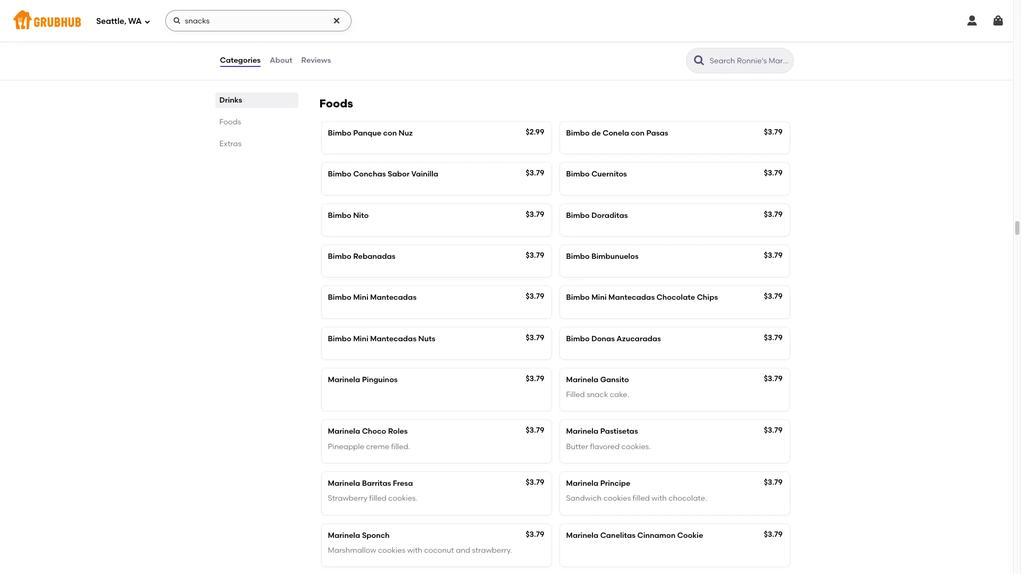 Task type: vqa. For each thing, say whether or not it's contained in the screenshot.


Task type: describe. For each thing, give the bounding box(es) containing it.
Search Ronnie's Market search field
[[709, 56, 790, 66]]

pineapple creme filled.
[[328, 442, 410, 451]]

cookies. for marinela pastisetas
[[622, 442, 651, 451]]

bimbo for bimbo cuernitos
[[566, 170, 590, 179]]

bimbo for bimbo nito
[[328, 211, 352, 220]]

extras
[[219, 139, 242, 148]]

16
[[328, 54, 335, 63]]

butter flavored cookies.
[[566, 442, 651, 451]]

chips
[[697, 293, 718, 302]]

categories
[[220, 56, 261, 65]]

creme
[[366, 442, 389, 451]]

doraditas
[[592, 211, 628, 220]]

barritas
[[362, 479, 391, 488]]

Search for food, convenience, alcohol... search field
[[165, 10, 351, 31]]

chocolate.
[[669, 494, 707, 503]]

nuts
[[418, 334, 435, 343]]

16 oz.
[[328, 54, 347, 63]]

reign energy drink
[[566, 39, 635, 48]]

full throttle
[[328, 39, 371, 48]]

marinela principe
[[566, 479, 631, 488]]

0 vertical spatial foods
[[319, 97, 353, 110]]

drinks
[[219, 96, 242, 105]]

search icon image
[[693, 54, 706, 67]]

and
[[456, 546, 470, 555]]

snack
[[587, 391, 608, 400]]

2 con from the left
[[631, 129, 645, 138]]

marinela pastisetas
[[566, 427, 638, 436]]

full
[[328, 39, 341, 48]]

1 horizontal spatial svg image
[[966, 14, 979, 27]]

fresa
[[393, 479, 413, 488]]

reign
[[566, 39, 587, 48]]

choco
[[362, 427, 386, 436]]

cookies for sponch
[[378, 546, 406, 555]]

pastisetas
[[600, 427, 638, 436]]

donas
[[592, 334, 615, 343]]

355
[[328, 2, 341, 11]]

cuernitos
[[592, 170, 627, 179]]

marinela for marinela gansito
[[566, 375, 599, 385]]

strawberry filled cookies.
[[328, 494, 418, 503]]

conela
[[603, 129, 629, 138]]

bimbo bimbunuelos
[[566, 252, 639, 261]]

sandwich cookies filled with chocolate.
[[566, 494, 707, 503]]

cake.
[[610, 391, 629, 400]]

ml.
[[343, 2, 354, 11]]

marinela sponch
[[328, 531, 390, 540]]

1 filled from the left
[[369, 494, 387, 503]]

355 ml.
[[328, 2, 354, 11]]

flavored
[[590, 442, 620, 451]]

pineapple
[[328, 442, 364, 451]]

bimbo for bimbo panque con nuz
[[328, 129, 352, 138]]

wa
[[128, 16, 142, 26]]

throttle
[[342, 39, 371, 48]]

extras tab
[[219, 138, 294, 149]]

gansito
[[600, 375, 629, 385]]

cinnamon
[[638, 531, 676, 540]]

marshmallow cookies with coconut and strawberry.
[[328, 546, 512, 555]]

rebanadas
[[353, 252, 396, 261]]

marinela for marinela principe
[[566, 479, 599, 488]]

bimbo doraditas
[[566, 211, 628, 220]]

strawberry
[[328, 494, 368, 503]]

marinela choco roles
[[328, 427, 408, 436]]

reviews button
[[301, 41, 332, 80]]

2 horizontal spatial svg image
[[992, 14, 1005, 27]]

canelitas
[[600, 531, 636, 540]]

bimbo nito
[[328, 211, 369, 220]]

355 ml. button
[[322, 0, 551, 23]]

butter
[[566, 442, 588, 451]]

energy
[[589, 39, 614, 48]]

reviews
[[301, 56, 331, 65]]

bimbo for bimbo rebanadas
[[328, 252, 352, 261]]

conchas
[[353, 170, 386, 179]]

bimbo for bimbo mini mantecadas
[[328, 293, 352, 302]]

drink
[[616, 39, 635, 48]]

bimbo panque con nuz
[[328, 129, 413, 138]]

0 vertical spatial with
[[652, 494, 667, 503]]

0 horizontal spatial with
[[407, 546, 422, 555]]

mantecadas for bimbo mini mantecadas
[[370, 293, 417, 302]]

bimbo mini mantecadas chocolate chips
[[566, 293, 718, 302]]

bimbo rebanadas
[[328, 252, 396, 261]]

about
[[270, 56, 292, 65]]



Task type: locate. For each thing, give the bounding box(es) containing it.
0 vertical spatial cookies
[[604, 494, 631, 503]]

mantecadas up bimbo mini mantecadas nuts
[[370, 293, 417, 302]]

1 horizontal spatial cookies.
[[622, 442, 651, 451]]

marshmallow
[[328, 546, 376, 555]]

bimbo left conchas
[[328, 170, 352, 179]]

bimbo for bimbo doraditas
[[566, 211, 590, 220]]

categories button
[[219, 41, 261, 80]]

chocolate
[[657, 293, 695, 302]]

0 horizontal spatial svg image
[[173, 16, 181, 25]]

1 vertical spatial foods
[[219, 118, 241, 127]]

foods up extras
[[219, 118, 241, 127]]

bimbo up marinela pinguinos
[[328, 334, 352, 343]]

mantecadas for bimbo mini mantecadas nuts
[[370, 334, 417, 343]]

bimbo mini mantecadas nuts
[[328, 334, 435, 343]]

bimbo mini mantecadas
[[328, 293, 417, 302]]

cookies.
[[622, 442, 651, 451], [388, 494, 418, 503]]

marinela gansito
[[566, 375, 629, 385]]

mantecadas for bimbo mini mantecadas chocolate chips
[[609, 293, 655, 302]]

marinela left canelitas
[[566, 531, 599, 540]]

strawberry.
[[472, 546, 512, 555]]

cookies for principe
[[604, 494, 631, 503]]

bimbunuelos
[[592, 252, 639, 261]]

filled
[[566, 391, 585, 400]]

azucaradas
[[617, 334, 661, 343]]

$2.99
[[526, 37, 544, 47], [764, 37, 783, 47], [526, 128, 544, 137]]

marinela for marinela pastisetas
[[566, 427, 599, 436]]

bimbo donas azucaradas
[[566, 334, 661, 343]]

marinela for marinela canelitas cinnamon cookie
[[566, 531, 599, 540]]

pinguinos
[[362, 375, 398, 385]]

mini
[[353, 293, 369, 302], [592, 293, 607, 302], [353, 334, 369, 343]]

1 con from the left
[[383, 129, 397, 138]]

marinela up filled
[[566, 375, 599, 385]]

marinela for marinela choco roles
[[328, 427, 360, 436]]

con left nuz
[[383, 129, 397, 138]]

marinela up pineapple
[[328, 427, 360, 436]]

mini for bimbo mini mantecadas chocolate chips
[[592, 293, 607, 302]]

bimbo de conela con pasas
[[566, 129, 669, 138]]

bimbo left donas
[[566, 334, 590, 343]]

marinela for marinela sponch
[[328, 531, 360, 540]]

bimbo for bimbo de conela con pasas
[[566, 129, 590, 138]]

drinks tab
[[219, 95, 294, 106]]

sandwich
[[566, 494, 602, 503]]

marinela up butter
[[566, 427, 599, 436]]

mini for bimbo mini mantecadas
[[353, 293, 369, 302]]

nuz
[[399, 129, 413, 138]]

bimbo left the panque
[[328, 129, 352, 138]]

roles
[[388, 427, 408, 436]]

0 vertical spatial cookies.
[[622, 442, 651, 451]]

1 horizontal spatial svg image
[[332, 16, 341, 25]]

con left pasas
[[631, 129, 645, 138]]

mantecadas up azucaradas
[[609, 293, 655, 302]]

2 filled from the left
[[633, 494, 650, 503]]

0 horizontal spatial cookies.
[[388, 494, 418, 503]]

coconut
[[424, 546, 454, 555]]

bimbo left nito
[[328, 211, 352, 220]]

0 horizontal spatial con
[[383, 129, 397, 138]]

1 horizontal spatial filled
[[633, 494, 650, 503]]

svg image
[[992, 14, 1005, 27], [332, 16, 341, 25], [144, 18, 150, 25]]

with left coconut
[[407, 546, 422, 555]]

bimbo for bimbo bimbunuelos
[[566, 252, 590, 261]]

$3.79
[[764, 128, 783, 137], [526, 169, 544, 178], [764, 169, 783, 178], [526, 210, 544, 219], [764, 210, 783, 219], [526, 251, 544, 260], [764, 251, 783, 260], [526, 292, 544, 301], [764, 292, 783, 301], [526, 333, 544, 342], [764, 333, 783, 342], [526, 374, 544, 383], [764, 374, 783, 383], [526, 426, 544, 435], [764, 426, 783, 435], [526, 478, 544, 487], [764, 478, 783, 487], [526, 530, 544, 539], [764, 530, 783, 539]]

mini for bimbo mini mantecadas nuts
[[353, 334, 369, 343]]

marinela canelitas cinnamon cookie
[[566, 531, 703, 540]]

principe
[[600, 479, 631, 488]]

bimbo cuernitos
[[566, 170, 627, 179]]

with left the chocolate.
[[652, 494, 667, 503]]

bimbo left de
[[566, 129, 590, 138]]

pasas
[[647, 129, 669, 138]]

filled snack cake.
[[566, 391, 629, 400]]

bimbo left doraditas
[[566, 211, 590, 220]]

foods inside tab
[[219, 118, 241, 127]]

0 horizontal spatial foods
[[219, 118, 241, 127]]

marinela pinguinos
[[328, 375, 398, 385]]

marinela barritas fresa
[[328, 479, 413, 488]]

marinela left pinguinos
[[328, 375, 360, 385]]

bimbo for bimbo mini mantecadas nuts
[[328, 334, 352, 343]]

bimbo left bimbunuelos
[[566, 252, 590, 261]]

bimbo
[[328, 129, 352, 138], [566, 129, 590, 138], [328, 170, 352, 179], [566, 170, 590, 179], [328, 211, 352, 220], [566, 211, 590, 220], [328, 252, 352, 261], [566, 252, 590, 261], [328, 293, 352, 302], [566, 293, 590, 302], [328, 334, 352, 343], [566, 334, 590, 343]]

con
[[383, 129, 397, 138], [631, 129, 645, 138]]

bimbo left "rebanadas"
[[328, 252, 352, 261]]

bimbo for bimbo conchas sabor vainilla
[[328, 170, 352, 179]]

de
[[592, 129, 601, 138]]

mini down bimbo rebanadas
[[353, 293, 369, 302]]

cookies. for marinela barritas fresa
[[388, 494, 418, 503]]

$2.99 for full throttle
[[526, 37, 544, 47]]

bimbo conchas sabor vainilla
[[328, 170, 438, 179]]

marinela
[[328, 375, 360, 385], [566, 375, 599, 385], [328, 427, 360, 436], [566, 427, 599, 436], [328, 479, 360, 488], [566, 479, 599, 488], [328, 531, 360, 540], [566, 531, 599, 540]]

vainilla
[[411, 170, 438, 179]]

cookies. down fresa
[[388, 494, 418, 503]]

marinela up marshmallow
[[328, 531, 360, 540]]

filled.
[[391, 442, 410, 451]]

foods
[[319, 97, 353, 110], [219, 118, 241, 127]]

marinela up sandwich on the bottom
[[566, 479, 599, 488]]

filled up "marinela canelitas cinnamon cookie"
[[633, 494, 650, 503]]

nito
[[353, 211, 369, 220]]

filled down the barritas
[[369, 494, 387, 503]]

mini down bimbo bimbunuelos
[[592, 293, 607, 302]]

cookie
[[677, 531, 703, 540]]

0 horizontal spatial cookies
[[378, 546, 406, 555]]

1 vertical spatial cookies
[[378, 546, 406, 555]]

panque
[[353, 129, 381, 138]]

bimbo down bimbo rebanadas
[[328, 293, 352, 302]]

sabor
[[388, 170, 410, 179]]

mantecadas left nuts
[[370, 334, 417, 343]]

1 horizontal spatial with
[[652, 494, 667, 503]]

foods tab
[[219, 117, 294, 128]]

mantecadas
[[370, 293, 417, 302], [609, 293, 655, 302], [370, 334, 417, 343]]

seattle, wa
[[96, 16, 142, 26]]

main navigation navigation
[[0, 0, 1013, 41]]

$2.99 for reign energy drink
[[764, 37, 783, 47]]

cookies down sponch
[[378, 546, 406, 555]]

seattle,
[[96, 16, 126, 26]]

bimbo left cuernitos
[[566, 170, 590, 179]]

svg image
[[966, 14, 979, 27], [173, 16, 181, 25]]

cookies. down pastisetas
[[622, 442, 651, 451]]

1 vertical spatial cookies.
[[388, 494, 418, 503]]

mini up marinela pinguinos
[[353, 334, 369, 343]]

bimbo for bimbo mini mantecadas chocolate chips
[[566, 293, 590, 302]]

1 horizontal spatial con
[[631, 129, 645, 138]]

bimbo for bimbo donas azucaradas
[[566, 334, 590, 343]]

with
[[652, 494, 667, 503], [407, 546, 422, 555]]

marinela for marinela pinguinos
[[328, 375, 360, 385]]

cookies
[[604, 494, 631, 503], [378, 546, 406, 555]]

1 horizontal spatial cookies
[[604, 494, 631, 503]]

cookies down principe
[[604, 494, 631, 503]]

1 horizontal spatial foods
[[319, 97, 353, 110]]

oz.
[[337, 54, 347, 63]]

about button
[[269, 41, 293, 80]]

0 horizontal spatial filled
[[369, 494, 387, 503]]

marinela up strawberry
[[328, 479, 360, 488]]

foods up "bimbo panque con nuz"
[[319, 97, 353, 110]]

marinela for marinela barritas fresa
[[328, 479, 360, 488]]

sponch
[[362, 531, 390, 540]]

0 horizontal spatial svg image
[[144, 18, 150, 25]]

bimbo down bimbo bimbunuelos
[[566, 293, 590, 302]]

1 vertical spatial with
[[407, 546, 422, 555]]



